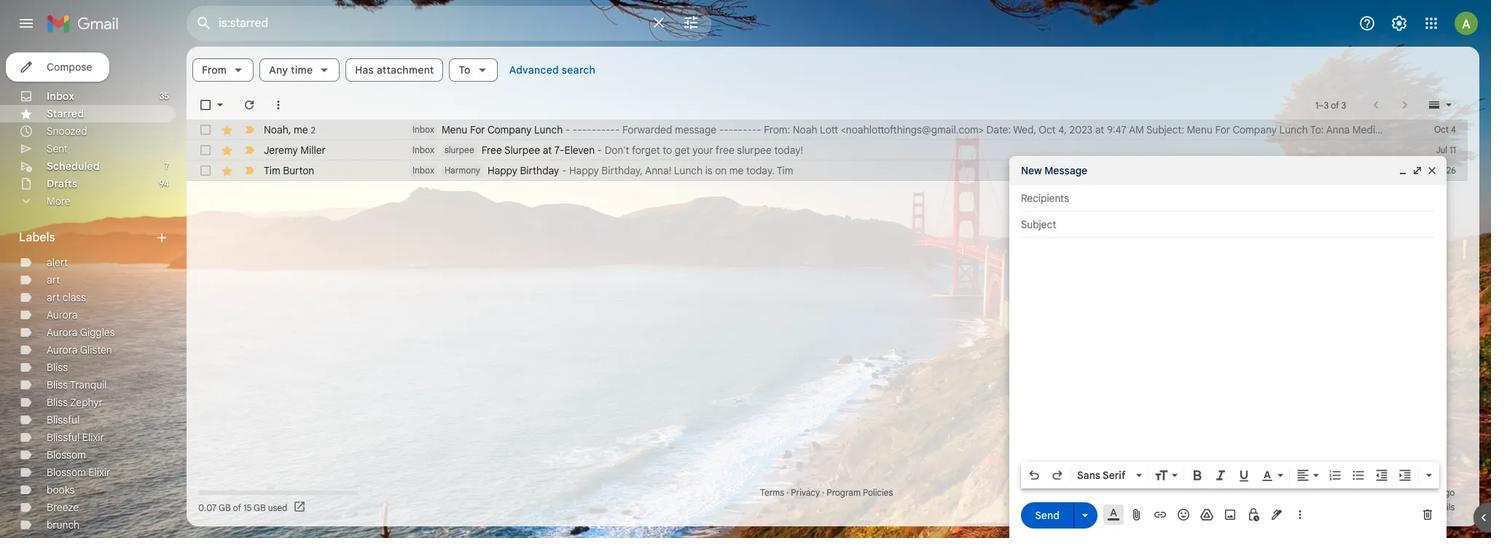 Task type: describe. For each thing, give the bounding box(es) containing it.
blossom link
[[47, 448, 86, 462]]

harmony
[[445, 165, 480, 176]]

terms
[[760, 487, 785, 498]]

starred link
[[47, 107, 84, 120]]

policies
[[863, 487, 893, 498]]

inbox inside inbox menu for company lunch - ---------- forwarded message --------- from: noah lott <noahlottofthings@gmail.com> date: wed, oct 4, 2023 at 9:47 am subject: menu for company lunch to: anna medina <medinaanna1994@gm
[[413, 124, 434, 135]]

9:47
[[1107, 123, 1127, 136]]

date:
[[987, 123, 1011, 136]]

subject:
[[1147, 123, 1185, 136]]

inbox menu for company lunch - ---------- forwarded message --------- from: noah lott <noahlottofthings@gmail.com> date: wed, oct 4, 2023 at 9:47 am subject: menu for company lunch to: anna medina <medinaanna1994@gm
[[413, 123, 1492, 136]]

2 happy from the left
[[569, 164, 599, 177]]

minimize image
[[1398, 165, 1409, 176]]

sans serif option
[[1075, 468, 1134, 483]]

1 horizontal spatial at
[[1096, 123, 1105, 136]]

advanced search options image
[[677, 8, 706, 37]]

numbered list ‪(⌘⇧7)‬ image
[[1328, 468, 1343, 483]]

0 horizontal spatial noah
[[264, 123, 289, 136]]

aurora for aurora link
[[47, 308, 78, 322]]

1
[[1316, 100, 1319, 110]]

burton
[[283, 164, 314, 177]]

1 horizontal spatial me
[[730, 164, 744, 177]]

send button
[[1021, 502, 1074, 528]]

more send options image
[[1078, 508, 1093, 522]]

terms · privacy · program policies
[[760, 487, 893, 498]]

inbox inside labels navigation
[[47, 90, 74, 103]]

0.07
[[198, 502, 217, 513]]

main menu image
[[17, 15, 35, 32]]

1 menu from the left
[[442, 123, 468, 136]]

none checkbox inside row
[[198, 163, 213, 178]]

bliss zephyr link
[[47, 396, 103, 409]]

books link
[[47, 483, 75, 497]]

send
[[1035, 509, 1060, 522]]

breeze link
[[47, 501, 79, 514]]

inbox link
[[47, 90, 74, 103]]

books
[[47, 483, 75, 497]]

4
[[1452, 124, 1457, 135]]

row containing jeremy miller
[[187, 140, 1468, 160]]

used
[[268, 502, 287, 513]]

today.
[[747, 164, 775, 177]]

<noahlottofthings@gmail.com>
[[841, 123, 984, 136]]

bliss tranquil
[[47, 378, 107, 392]]

alert
[[47, 256, 68, 269]]

labels heading
[[19, 230, 155, 245]]

art class link
[[47, 291, 86, 304]]

jun 26
[[1430, 165, 1457, 176]]

compose
[[47, 61, 92, 74]]

2023
[[1070, 123, 1093, 136]]

snoozed link
[[47, 125, 87, 138]]

follow link to manage storage image
[[293, 500, 308, 515]]

bliss for bliss zephyr
[[47, 396, 68, 409]]

more options image
[[1296, 507, 1305, 522]]

1 company from the left
[[488, 123, 532, 136]]

details link
[[1429, 502, 1455, 513]]

time
[[291, 63, 313, 77]]

1 vertical spatial at
[[543, 144, 552, 157]]

main content containing from
[[187, 47, 1492, 526]]

sent
[[47, 142, 68, 155]]

insert link ‪(⌘k)‬ image
[[1153, 507, 1168, 522]]

art class
[[47, 291, 86, 304]]

is
[[706, 164, 713, 177]]

undo ‪(⌘z)‬ image
[[1027, 468, 1042, 483]]

jun
[[1430, 165, 1445, 176]]

art link
[[47, 273, 60, 287]]

new message dialog
[[1010, 156, 1447, 538]]

has
[[355, 63, 374, 77]]

1 horizontal spatial lunch
[[674, 164, 703, 177]]

your
[[693, 144, 713, 157]]

bliss link
[[47, 361, 68, 374]]

any time
[[269, 63, 313, 77]]

0.07 gb of 15 gb used
[[198, 502, 287, 513]]

advanced
[[509, 63, 559, 77]]

bold ‪(⌘b)‬ image
[[1191, 468, 1205, 483]]

aurora giggles link
[[47, 326, 115, 339]]

jul
[[1436, 144, 1448, 155]]

2
[[311, 124, 316, 135]]

insert photo image
[[1223, 507, 1238, 522]]

0 vertical spatial of
[[1331, 100, 1340, 110]]

insert signature image
[[1270, 507, 1285, 522]]

insert emoji ‪(⌘⇧2)‬ image
[[1177, 507, 1191, 522]]

7-
[[555, 144, 565, 157]]

wed,
[[1014, 123, 1037, 136]]

to:
[[1311, 123, 1324, 136]]

Search mail text field
[[219, 16, 642, 31]]

drafts link
[[47, 177, 77, 190]]

anna!
[[645, 164, 672, 177]]

1 tim from the left
[[264, 164, 280, 177]]

bulleted list ‪(⌘⇧8)‬ image
[[1352, 468, 1366, 483]]

94
[[159, 178, 169, 189]]

indent more ‪(⌘])‬ image
[[1398, 468, 1413, 483]]

sans
[[1078, 469, 1101, 482]]

search
[[562, 63, 596, 77]]

terms link
[[760, 487, 785, 498]]

Subject field
[[1021, 217, 1436, 232]]

4,
[[1059, 123, 1067, 136]]

activity:
[[1363, 487, 1394, 498]]

sent link
[[47, 142, 68, 155]]

bliss zephyr
[[47, 396, 103, 409]]

italic ‪(⌘i)‬ image
[[1214, 468, 1229, 483]]

sans serif
[[1078, 469, 1126, 482]]

ago
[[1440, 487, 1455, 498]]

0 horizontal spatial slurpee
[[445, 144, 474, 155]]

row containing tim burton
[[187, 160, 1468, 181]]

minutes
[[1407, 487, 1438, 498]]

pop out image
[[1412, 165, 1424, 176]]

any
[[269, 63, 288, 77]]

snoozed
[[47, 125, 87, 138]]

recipients
[[1021, 192, 1070, 205]]

message
[[1045, 164, 1088, 177]]

discard draft ‪(⌘⇧d)‬ image
[[1421, 507, 1436, 522]]

elixir for blossom elixir
[[88, 466, 110, 479]]

bliss tranquil link
[[47, 378, 107, 392]]

birthday,
[[602, 164, 643, 177]]

last
[[1310, 487, 1327, 498]]

advanced search
[[509, 63, 596, 77]]

program policies link
[[827, 487, 893, 498]]

1 · from the left
[[787, 487, 789, 498]]

2 gb from the left
[[254, 502, 266, 513]]

account
[[1329, 487, 1361, 498]]



Task type: locate. For each thing, give the bounding box(es) containing it.
2 blossom from the top
[[47, 466, 86, 479]]

0 horizontal spatial for
[[470, 123, 485, 136]]

jeremy miller
[[264, 144, 326, 157]]

inbox up starred
[[47, 90, 74, 103]]

blossom down blossom link
[[47, 466, 86, 479]]

2 horizontal spatial lunch
[[1280, 123, 1309, 136]]

noah up the jeremy
[[264, 123, 289, 136]]

0 horizontal spatial 3
[[1325, 100, 1329, 110]]

labels navigation
[[0, 47, 187, 538]]

gmail image
[[47, 9, 126, 38]]

footer inside main content
[[187, 486, 1468, 515]]

oct left 4
[[1435, 124, 1449, 135]]

1 horizontal spatial 3
[[1342, 100, 1347, 110]]

free
[[482, 144, 502, 157]]

1 vertical spatial blossom
[[47, 466, 86, 479]]

breeze
[[47, 501, 79, 514]]

0 vertical spatial me
[[294, 123, 308, 136]]

blissful elixir
[[47, 431, 104, 444]]

oct
[[1039, 123, 1056, 136], [1435, 124, 1449, 135]]

0 vertical spatial blissful
[[47, 413, 80, 427]]

0 vertical spatial bliss
[[47, 361, 68, 374]]

formatting options toolbar
[[1021, 462, 1440, 488]]

0 horizontal spatial ·
[[787, 487, 789, 498]]

lunch left to:
[[1280, 123, 1309, 136]]

blissful down blissful 'link'
[[47, 431, 80, 444]]

at left 7-
[[543, 144, 552, 157]]

0 horizontal spatial of
[[233, 502, 241, 513]]

None checkbox
[[198, 163, 213, 178]]

toggle split pane mode image
[[1428, 98, 1442, 112]]

row containing noah
[[187, 120, 1492, 140]]

None checkbox
[[198, 98, 213, 112], [198, 122, 213, 137], [198, 143, 213, 157], [198, 98, 213, 112], [198, 122, 213, 137], [198, 143, 213, 157]]

2 vertical spatial aurora
[[47, 343, 78, 357]]

to button
[[449, 58, 498, 82]]

1 – 3 of 3
[[1316, 100, 1347, 110]]

forwarded
[[623, 123, 672, 136]]

settings image
[[1391, 15, 1409, 32]]

1 blossom from the top
[[47, 448, 86, 462]]

blissful for blissful elixir
[[47, 431, 80, 444]]

miller
[[301, 144, 326, 157]]

2 vertical spatial bliss
[[47, 396, 68, 409]]

inbox left harmony
[[413, 165, 434, 176]]

has attachment
[[355, 63, 434, 77]]

,
[[289, 123, 291, 136]]

noah left lott on the top right of the page
[[793, 123, 818, 136]]

company left to:
[[1233, 123, 1277, 136]]

bliss for bliss tranquil
[[47, 378, 68, 392]]

1 vertical spatial bliss
[[47, 378, 68, 392]]

me right on
[[730, 164, 744, 177]]

1 vertical spatial aurora
[[47, 326, 78, 339]]

jul 11
[[1436, 144, 1457, 155]]

26
[[1447, 165, 1457, 176]]

2 bliss from the top
[[47, 378, 68, 392]]

blossom elixir link
[[47, 466, 110, 479]]

31
[[1397, 487, 1404, 498]]

blossom for blossom link
[[47, 448, 86, 462]]

blissful link
[[47, 413, 80, 427]]

aurora glisten
[[47, 343, 112, 357]]

blossom for blossom elixir
[[47, 466, 86, 479]]

more button
[[0, 192, 175, 210]]

aurora for aurora giggles
[[47, 326, 78, 339]]

35
[[160, 90, 169, 101]]

1 for from the left
[[470, 123, 485, 136]]

1 gb from the left
[[219, 502, 231, 513]]

blossom
[[47, 448, 86, 462], [47, 466, 86, 479]]

insert files using drive image
[[1200, 507, 1215, 522]]

slurpee up today.
[[737, 144, 772, 157]]

<medinaanna1994@gm
[[1390, 123, 1492, 136]]

blissful for blissful 'link'
[[47, 413, 80, 427]]

2 for from the left
[[1216, 123, 1231, 136]]

aurora down art class
[[47, 308, 78, 322]]

bliss up bliss tranquil link
[[47, 361, 68, 374]]

1 vertical spatial of
[[233, 502, 241, 513]]

inbox left free
[[413, 144, 434, 155]]

0 horizontal spatial at
[[543, 144, 552, 157]]

0 horizontal spatial oct
[[1039, 123, 1056, 136]]

brunch link
[[47, 518, 80, 532]]

1 bliss from the top
[[47, 361, 68, 374]]

happy down free
[[488, 164, 518, 177]]

1 row from the top
[[187, 120, 1492, 140]]

close image
[[1427, 165, 1439, 176]]

art down art link on the bottom of page
[[47, 291, 60, 304]]

0 horizontal spatial tim
[[264, 164, 280, 177]]

free
[[716, 144, 735, 157]]

more
[[47, 195, 70, 208]]

happy
[[488, 164, 518, 177], [569, 164, 599, 177]]

None search field
[[187, 6, 712, 41]]

1 horizontal spatial oct
[[1435, 124, 1449, 135]]

company up slurpee
[[488, 123, 532, 136]]

2 menu from the left
[[1187, 123, 1213, 136]]

aurora giggles
[[47, 326, 115, 339]]

anna
[[1327, 123, 1351, 136]]

2 3 from the left
[[1342, 100, 1347, 110]]

0 horizontal spatial menu
[[442, 123, 468, 136]]

1 horizontal spatial tim
[[777, 164, 794, 177]]

1 horizontal spatial happy
[[569, 164, 599, 177]]

7
[[165, 160, 169, 171]]

2 blissful from the top
[[47, 431, 80, 444]]

2 row from the top
[[187, 140, 1468, 160]]

birthday
[[520, 164, 559, 177]]

1 horizontal spatial gb
[[254, 502, 266, 513]]

3 right 1
[[1325, 100, 1329, 110]]

0 horizontal spatial company
[[488, 123, 532, 136]]

elixir for blissful elixir
[[82, 431, 104, 444]]

oct 4
[[1435, 124, 1457, 135]]

attach files image
[[1130, 507, 1145, 522]]

serif
[[1103, 469, 1126, 482]]

1 horizontal spatial company
[[1233, 123, 1277, 136]]

bliss down bliss link
[[47, 378, 68, 392]]

of left 15
[[233, 502, 241, 513]]

art for art class
[[47, 291, 60, 304]]

footer
[[187, 486, 1468, 515]]

1 horizontal spatial slurpee
[[737, 144, 772, 157]]

new
[[1021, 164, 1042, 177]]

0 vertical spatial art
[[47, 273, 60, 287]]

· right terms 'link'
[[787, 487, 789, 498]]

tranquil
[[70, 378, 107, 392]]

advanced search button
[[504, 57, 602, 83]]

more formatting options image
[[1422, 468, 1437, 483]]

has attachment button
[[346, 58, 444, 82]]

scheduled link
[[47, 160, 100, 173]]

2 · from the left
[[823, 487, 825, 498]]

row
[[187, 120, 1492, 140], [187, 140, 1468, 160], [187, 160, 1468, 181]]

more image
[[271, 98, 286, 112]]

0 vertical spatial elixir
[[82, 431, 104, 444]]

bliss up blissful 'link'
[[47, 396, 68, 409]]

for
[[470, 123, 485, 136], [1216, 123, 1231, 136]]

bliss
[[47, 361, 68, 374], [47, 378, 68, 392], [47, 396, 68, 409]]

blissful elixir link
[[47, 431, 104, 444]]

3 right –
[[1342, 100, 1347, 110]]

for up free
[[470, 123, 485, 136]]

me right ,
[[294, 123, 308, 136]]

1 horizontal spatial for
[[1216, 123, 1231, 136]]

free slurpee at 7-eleven - don't forget to get your free slurpee today!
[[482, 144, 804, 157]]

· right privacy link
[[823, 487, 825, 498]]

1 happy from the left
[[488, 164, 518, 177]]

2 aurora from the top
[[47, 326, 78, 339]]

blossom down 'blissful elixir' 'link' at the bottom of the page
[[47, 448, 86, 462]]

underline ‪(⌘u)‬ image
[[1237, 469, 1252, 483]]

support image
[[1359, 15, 1377, 32]]

search mail image
[[191, 10, 217, 36]]

tim
[[264, 164, 280, 177], [777, 164, 794, 177]]

1 horizontal spatial menu
[[1187, 123, 1213, 136]]

happy down eleven at the left top of the page
[[569, 164, 599, 177]]

3 row from the top
[[187, 160, 1468, 181]]

gb right 15
[[254, 502, 266, 513]]

main content
[[187, 47, 1492, 526]]

toggle confidential mode image
[[1247, 507, 1261, 522]]

aurora up bliss link
[[47, 343, 78, 357]]

art for art link on the bottom of page
[[47, 273, 60, 287]]

menu
[[442, 123, 468, 136], [1187, 123, 1213, 136]]

tim down the jeremy
[[264, 164, 280, 177]]

am
[[1129, 123, 1145, 136]]

elixir up blossom link
[[82, 431, 104, 444]]

blissful down bliss zephyr
[[47, 413, 80, 427]]

medina
[[1353, 123, 1387, 136]]

at
[[1096, 123, 1105, 136], [543, 144, 552, 157]]

get
[[675, 144, 690, 157]]

0 vertical spatial at
[[1096, 123, 1105, 136]]

glisten
[[80, 343, 112, 357]]

1 3 from the left
[[1325, 100, 1329, 110]]

blossom elixir
[[47, 466, 110, 479]]

slurpee up harmony
[[445, 144, 474, 155]]

0 vertical spatial aurora
[[47, 308, 78, 322]]

oct left "4,"
[[1039, 123, 1056, 136]]

0 horizontal spatial gb
[[219, 502, 231, 513]]

for right "subject:"
[[1216, 123, 1231, 136]]

1 horizontal spatial noah
[[793, 123, 818, 136]]

of right –
[[1331, 100, 1340, 110]]

2 tim from the left
[[777, 164, 794, 177]]

tim down today!
[[777, 164, 794, 177]]

redo ‪(⌘y)‬ image
[[1051, 468, 1065, 483]]

aurora for aurora glisten
[[47, 343, 78, 357]]

3 aurora from the top
[[47, 343, 78, 357]]

0 horizontal spatial lunch
[[534, 123, 563, 136]]

jeremy
[[264, 144, 298, 157]]

indent less ‪(⌘[)‬ image
[[1375, 468, 1390, 483]]

starred
[[47, 107, 84, 120]]

2 art from the top
[[47, 291, 60, 304]]

gb right 0.07
[[219, 502, 231, 513]]

new message
[[1021, 164, 1088, 177]]

program
[[827, 487, 861, 498]]

1 horizontal spatial of
[[1331, 100, 1340, 110]]

of
[[1331, 100, 1340, 110], [233, 502, 241, 513]]

noah
[[264, 123, 289, 136], [793, 123, 818, 136]]

refresh image
[[242, 98, 257, 112]]

Message Body text field
[[1021, 245, 1436, 458]]

message
[[675, 123, 717, 136]]

1 vertical spatial elixir
[[88, 466, 110, 479]]

labels
[[19, 230, 55, 245]]

class
[[63, 291, 86, 304]]

zephyr
[[70, 396, 103, 409]]

–
[[1319, 100, 1325, 110]]

blissful
[[47, 413, 80, 427], [47, 431, 80, 444]]

0 horizontal spatial me
[[294, 123, 308, 136]]

footer containing terms
[[187, 486, 1468, 515]]

today!
[[775, 144, 804, 157]]

1 aurora from the top
[[47, 308, 78, 322]]

0 horizontal spatial happy
[[488, 164, 518, 177]]

1 blissful from the top
[[47, 413, 80, 427]]

1 art from the top
[[47, 273, 60, 287]]

0 vertical spatial blossom
[[47, 448, 86, 462]]

menu right "subject:"
[[1187, 123, 1213, 136]]

lott
[[820, 123, 839, 136]]

attachment
[[377, 63, 434, 77]]

1 vertical spatial art
[[47, 291, 60, 304]]

inbox down attachment
[[413, 124, 434, 135]]

bliss for bliss link
[[47, 361, 68, 374]]

3 bliss from the top
[[47, 396, 68, 409]]

me
[[294, 123, 308, 136], [730, 164, 744, 177]]

any time button
[[260, 58, 340, 82]]

menu up harmony
[[442, 123, 468, 136]]

from button
[[192, 58, 254, 82]]

lunch up 7-
[[534, 123, 563, 136]]

1 horizontal spatial ·
[[823, 487, 825, 498]]

1 vertical spatial blissful
[[47, 431, 80, 444]]

don't
[[605, 144, 630, 157]]

clear search image
[[645, 8, 674, 37]]

2 company from the left
[[1233, 123, 1277, 136]]

aurora down aurora link
[[47, 326, 78, 339]]

drafts
[[47, 177, 77, 190]]

1 vertical spatial me
[[730, 164, 744, 177]]

privacy link
[[791, 487, 820, 498]]

15
[[244, 502, 252, 513]]

lunch left is
[[674, 164, 703, 177]]

elixir down 'blissful elixir' 'link' at the bottom of the page
[[88, 466, 110, 479]]

on
[[715, 164, 727, 177]]

art down alert link
[[47, 273, 60, 287]]

at left 9:47
[[1096, 123, 1105, 136]]



Task type: vqa. For each thing, say whether or not it's contained in the screenshot.
Burton
yes



